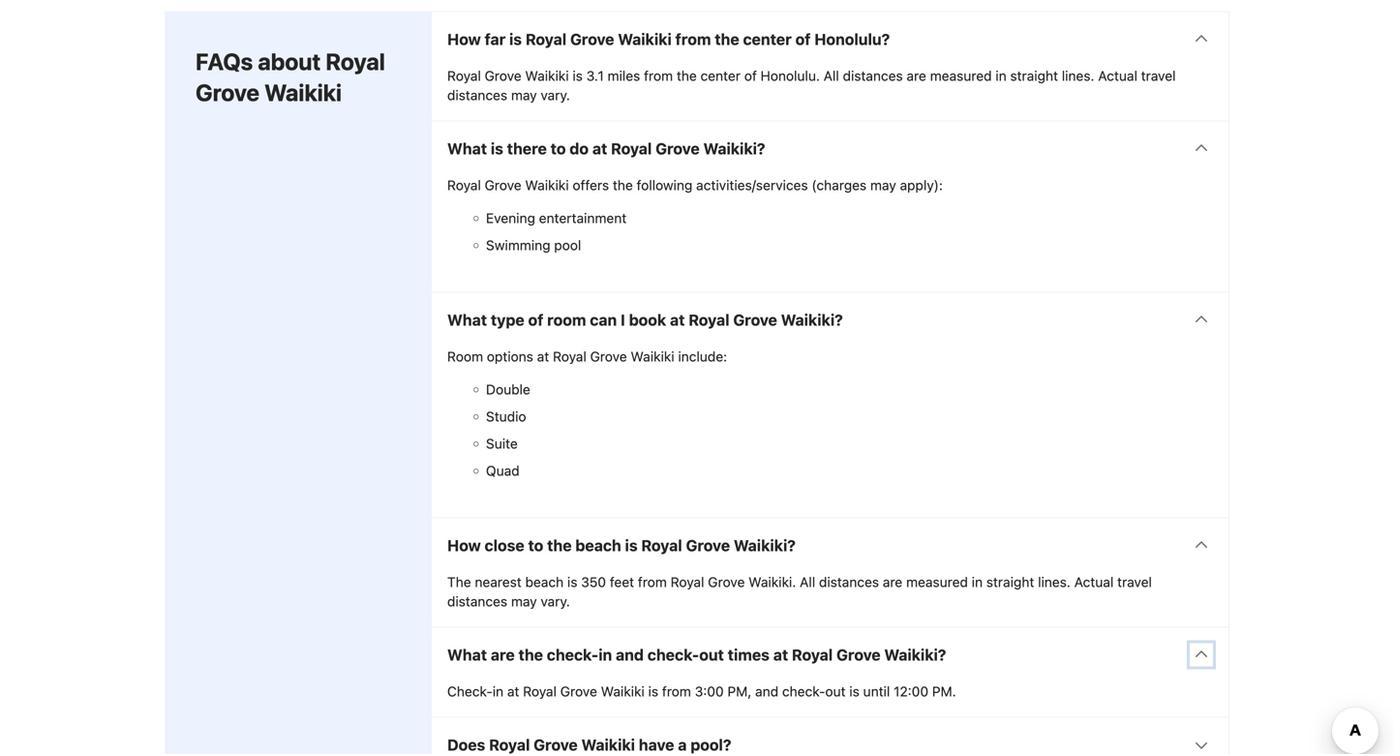 Task type: vqa. For each thing, say whether or not it's contained in the screenshot.
first Tu from the right
no



Task type: locate. For each thing, give the bounding box(es) containing it.
what inside 'dropdown button'
[[447, 140, 487, 158]]

0 vertical spatial measured
[[930, 68, 992, 84]]

is left 3.1
[[573, 68, 583, 84]]

0 vertical spatial beach
[[576, 537, 622, 555]]

1 vertical spatial actual
[[1075, 574, 1114, 590]]

what for what is there to do at royal grove waikiki?
[[447, 140, 487, 158]]

how inside how far is royal grove waikiki from the center of honolulu? dropdown button
[[447, 30, 481, 49]]

1 what from the top
[[447, 140, 487, 158]]

how left far
[[447, 30, 481, 49]]

what inside dropdown button
[[447, 311, 487, 329]]

to
[[551, 140, 566, 158], [528, 537, 544, 555]]

accordion control element
[[431, 11, 1230, 755]]

0 horizontal spatial center
[[701, 68, 741, 84]]

1 horizontal spatial of
[[745, 68, 757, 84]]

2 horizontal spatial are
[[907, 68, 927, 84]]

how up the
[[447, 537, 481, 555]]

waikiki left 3.1
[[525, 68, 569, 84]]

0 vertical spatial and
[[616, 646, 644, 665]]

in inside dropdown button
[[599, 646, 612, 665]]

1 vertical spatial beach
[[525, 574, 564, 590]]

2 vertical spatial may
[[511, 594, 537, 610]]

are
[[907, 68, 927, 84], [883, 574, 903, 590], [491, 646, 515, 665]]

honolulu?
[[815, 30, 890, 49]]

beach up 350 on the bottom left of the page
[[576, 537, 622, 555]]

all
[[824, 68, 840, 84], [800, 574, 816, 590]]

2 vertical spatial of
[[528, 311, 544, 329]]

to left do
[[551, 140, 566, 158]]

of right type at the left
[[528, 311, 544, 329]]

1 vertical spatial vary.
[[541, 594, 570, 610]]

out left "times"
[[700, 646, 724, 665]]

and
[[616, 646, 644, 665], [756, 684, 779, 700]]

beach inside the nearest beach is 350 feet from royal grove waikiki. all distances are measured in straight lines. actual travel distances may vary.
[[525, 574, 564, 590]]

1 vertical spatial all
[[800, 574, 816, 590]]

3 what from the top
[[447, 646, 487, 665]]

0 vertical spatial straight
[[1011, 68, 1059, 84]]

what
[[447, 140, 487, 158], [447, 311, 487, 329], [447, 646, 487, 665]]

measured
[[930, 68, 992, 84], [907, 574, 969, 590]]

waikiki
[[618, 30, 672, 49], [525, 68, 569, 84], [265, 79, 342, 106], [525, 177, 569, 193], [631, 349, 675, 365], [601, 684, 645, 700]]

may inside the nearest beach is 350 feet from royal grove waikiki. all distances are measured in straight lines. actual travel distances may vary.
[[511, 594, 537, 610]]

1 vertical spatial lines.
[[1038, 574, 1071, 590]]

royal
[[526, 30, 567, 49], [326, 48, 385, 75], [447, 68, 481, 84], [611, 140, 652, 158], [447, 177, 481, 193], [689, 311, 730, 329], [553, 349, 587, 365], [642, 537, 683, 555], [671, 574, 705, 590], [792, 646, 833, 665], [523, 684, 557, 700]]

at right "times"
[[774, 646, 789, 665]]

waikiki up evening entertainment
[[525, 177, 569, 193]]

are inside dropdown button
[[491, 646, 515, 665]]

1 vertical spatial to
[[528, 537, 544, 555]]

all right 'waikiki.'
[[800, 574, 816, 590]]

of left the honolulu.
[[745, 68, 757, 84]]

how close to the beach is royal grove waikiki?
[[447, 537, 796, 555]]

beach right nearest
[[525, 574, 564, 590]]

0 horizontal spatial are
[[491, 646, 515, 665]]

waikiki?
[[704, 140, 766, 158], [781, 311, 843, 329], [734, 537, 796, 555], [885, 646, 947, 665]]

the nearest beach is 350 feet from royal grove waikiki. all distances are measured in straight lines. actual travel distances may vary.
[[447, 574, 1153, 610]]

how far is royal grove waikiki from the center of honolulu?
[[447, 30, 890, 49]]

is right far
[[510, 30, 522, 49]]

grove inside what are the check-in and check-out times at royal grove waikiki? dropdown button
[[837, 646, 881, 665]]

1 vertical spatial measured
[[907, 574, 969, 590]]

what is there to do at royal grove waikiki? button
[[432, 122, 1229, 176]]

are down how close to the beach is royal grove waikiki? dropdown button
[[883, 574, 903, 590]]

1 vertical spatial center
[[701, 68, 741, 84]]

at inside dropdown button
[[774, 646, 789, 665]]

from inside how far is royal grove waikiki from the center of honolulu? dropdown button
[[676, 30, 711, 49]]

miles
[[608, 68, 641, 84]]

room
[[447, 349, 483, 365]]

center down how far is royal grove waikiki from the center of honolulu? at the top of page
[[701, 68, 741, 84]]

all inside the nearest beach is 350 feet from royal grove waikiki. all distances are measured in straight lines. actual travel distances may vary.
[[800, 574, 816, 590]]

waikiki? inside 'dropdown button'
[[704, 140, 766, 158]]

how inside how close to the beach is royal grove waikiki? dropdown button
[[447, 537, 481, 555]]

travel
[[1142, 68, 1176, 84], [1118, 574, 1153, 590]]

0 vertical spatial of
[[796, 30, 811, 49]]

center inside dropdown button
[[743, 30, 792, 49]]

1 vertical spatial what
[[447, 311, 487, 329]]

1 horizontal spatial beach
[[576, 537, 622, 555]]

0 vertical spatial center
[[743, 30, 792, 49]]

grove inside how close to the beach is royal grove waikiki? dropdown button
[[686, 537, 730, 555]]

1 horizontal spatial and
[[756, 684, 779, 700]]

of inside royal grove waikiki is 3.1 miles from the center of honolulu. all distances are measured in straight lines. actual travel distances may vary.
[[745, 68, 757, 84]]

0 vertical spatial may
[[511, 87, 537, 103]]

the
[[715, 30, 740, 49], [677, 68, 697, 84], [613, 177, 633, 193], [547, 537, 572, 555], [519, 646, 543, 665]]

(charges
[[812, 177, 867, 193]]

close
[[485, 537, 525, 555]]

can
[[590, 311, 617, 329]]

vary. down how close to the beach is royal grove waikiki?
[[541, 594, 570, 610]]

are down how far is royal grove waikiki from the center of honolulu? dropdown button
[[907, 68, 927, 84]]

vary.
[[541, 87, 570, 103], [541, 594, 570, 610]]

what for what type of room can i book at royal grove waikiki?
[[447, 311, 487, 329]]

1 how from the top
[[447, 30, 481, 49]]

check-
[[547, 646, 599, 665], [648, 646, 700, 665], [783, 684, 826, 700]]

out
[[700, 646, 724, 665], [826, 684, 846, 700]]

measured inside royal grove waikiki is 3.1 miles from the center of honolulu. all distances are measured in straight lines. actual travel distances may vary.
[[930, 68, 992, 84]]

center up the honolulu.
[[743, 30, 792, 49]]

all inside royal grove waikiki is 3.1 miles from the center of honolulu. all distances are measured in straight lines. actual travel distances may vary.
[[824, 68, 840, 84]]

1 horizontal spatial center
[[743, 30, 792, 49]]

grove inside how far is royal grove waikiki from the center of honolulu? dropdown button
[[570, 30, 615, 49]]

0 vertical spatial to
[[551, 140, 566, 158]]

are up check-
[[491, 646, 515, 665]]

is left until
[[850, 684, 860, 700]]

straight inside royal grove waikiki is 3.1 miles from the center of honolulu. all distances are measured in straight lines. actual travel distances may vary.
[[1011, 68, 1059, 84]]

of
[[796, 30, 811, 49], [745, 68, 757, 84], [528, 311, 544, 329]]

measured inside the nearest beach is 350 feet from royal grove waikiki. all distances are measured in straight lines. actual travel distances may vary.
[[907, 574, 969, 590]]

all down how far is royal grove waikiki from the center of honolulu? dropdown button
[[824, 68, 840, 84]]

check- down 350 on the bottom left of the page
[[547, 646, 599, 665]]

1 horizontal spatial are
[[883, 574, 903, 590]]

12:00 pm.
[[894, 684, 957, 700]]

offers
[[573, 177, 609, 193]]

of inside dropdown button
[[796, 30, 811, 49]]

center inside royal grove waikiki is 3.1 miles from the center of honolulu. all distances are measured in straight lines. actual travel distances may vary.
[[701, 68, 741, 84]]

the down how far is royal grove waikiki from the center of honolulu? at the top of page
[[677, 68, 697, 84]]

2 horizontal spatial of
[[796, 30, 811, 49]]

1 vertical spatial are
[[883, 574, 903, 590]]

following
[[637, 177, 693, 193]]

2 horizontal spatial check-
[[783, 684, 826, 700]]

at inside 'dropdown button'
[[593, 140, 608, 158]]

waikiki up miles
[[618, 30, 672, 49]]

what left there
[[447, 140, 487, 158]]

3.1
[[587, 68, 604, 84]]

check- up check-in at royal grove waikiki is from 3:00 pm, and check-out is until 12:00 pm.
[[648, 646, 700, 665]]

at right check-
[[507, 684, 520, 700]]

in inside royal grove waikiki is 3.1 miles from the center of honolulu. all distances are measured in straight lines. actual travel distances may vary.
[[996, 68, 1007, 84]]

distances
[[843, 68, 903, 84], [447, 87, 508, 103], [819, 574, 880, 590], [447, 594, 508, 610]]

may left apply):
[[871, 177, 897, 193]]

1 vary. from the top
[[541, 87, 570, 103]]

and down "times"
[[756, 684, 779, 700]]

check- down what are the check-in and check-out times at royal grove waikiki? dropdown button
[[783, 684, 826, 700]]

what up room
[[447, 311, 487, 329]]

0 vertical spatial travel
[[1142, 68, 1176, 84]]

i
[[621, 311, 626, 329]]

0 horizontal spatial all
[[800, 574, 816, 590]]

1 horizontal spatial to
[[551, 140, 566, 158]]

to right close
[[528, 537, 544, 555]]

grove
[[570, 30, 615, 49], [485, 68, 522, 84], [196, 79, 260, 106], [656, 140, 700, 158], [485, 177, 522, 193], [734, 311, 778, 329], [590, 349, 627, 365], [686, 537, 730, 555], [708, 574, 745, 590], [837, 646, 881, 665], [561, 684, 598, 700]]

center
[[743, 30, 792, 49], [701, 68, 741, 84]]

evening entertainment
[[486, 210, 627, 226]]

0 vertical spatial all
[[824, 68, 840, 84]]

royal inside the nearest beach is 350 feet from royal grove waikiki. all distances are measured in straight lines. actual travel distances may vary.
[[671, 574, 705, 590]]

is
[[510, 30, 522, 49], [573, 68, 583, 84], [491, 140, 504, 158], [625, 537, 638, 555], [568, 574, 578, 590], [649, 684, 659, 700], [850, 684, 860, 700]]

0 vertical spatial how
[[447, 30, 481, 49]]

in inside the nearest beach is 350 feet from royal grove waikiki. all distances are measured in straight lines. actual travel distances may vary.
[[972, 574, 983, 590]]

of up the honolulu.
[[796, 30, 811, 49]]

distances down how close to the beach is royal grove waikiki? dropdown button
[[819, 574, 880, 590]]

of for honolulu.
[[745, 68, 757, 84]]

0 vertical spatial lines.
[[1062, 68, 1095, 84]]

actual
[[1099, 68, 1138, 84], [1075, 574, 1114, 590]]

1 vertical spatial of
[[745, 68, 757, 84]]

travel inside royal grove waikiki is 3.1 miles from the center of honolulu. all distances are measured in straight lines. actual travel distances may vary.
[[1142, 68, 1176, 84]]

is down what are the check-in and check-out times at royal grove waikiki?
[[649, 684, 659, 700]]

2 what from the top
[[447, 311, 487, 329]]

from
[[676, 30, 711, 49], [644, 68, 673, 84], [638, 574, 667, 590], [662, 684, 691, 700]]

what type of room can i book at royal grove waikiki? button
[[432, 293, 1229, 347]]

out inside dropdown button
[[700, 646, 724, 665]]

are inside the nearest beach is 350 feet from royal grove waikiki. all distances are measured in straight lines. actual travel distances may vary.
[[883, 574, 903, 590]]

to inside the what is there to do at royal grove waikiki? 'dropdown button'
[[551, 140, 566, 158]]

what are the check-in and check-out times at royal grove waikiki?
[[447, 646, 947, 665]]

1 vertical spatial out
[[826, 684, 846, 700]]

in
[[996, 68, 1007, 84], [972, 574, 983, 590], [599, 646, 612, 665], [493, 684, 504, 700]]

and down feet
[[616, 646, 644, 665]]

waikiki inside royal grove waikiki is 3.1 miles from the center of honolulu. all distances are measured in straight lines. actual travel distances may vary.
[[525, 68, 569, 84]]

from inside royal grove waikiki is 3.1 miles from the center of honolulu. all distances are measured in straight lines. actual travel distances may vary.
[[644, 68, 673, 84]]

may up there
[[511, 87, 537, 103]]

2 vertical spatial what
[[447, 646, 487, 665]]

double
[[486, 382, 531, 398]]

what for what are the check-in and check-out times at royal grove waikiki?
[[447, 646, 487, 665]]

beach
[[576, 537, 622, 555], [525, 574, 564, 590]]

what inside dropdown button
[[447, 646, 487, 665]]

entertainment
[[539, 210, 627, 226]]

royal inside faqs about royal grove waikiki
[[326, 48, 385, 75]]

0 vertical spatial out
[[700, 646, 724, 665]]

suite
[[486, 436, 518, 452]]

lines.
[[1062, 68, 1095, 84], [1038, 574, 1071, 590]]

the up royal grove waikiki is 3.1 miles from the center of honolulu. all distances are measured in straight lines. actual travel distances may vary.
[[715, 30, 740, 49]]

the inside royal grove waikiki is 3.1 miles from the center of honolulu. all distances are measured in straight lines. actual travel distances may vary.
[[677, 68, 697, 84]]

what are the check-in and check-out times at royal grove waikiki? button
[[432, 628, 1229, 682]]

0 vertical spatial what
[[447, 140, 487, 158]]

straight
[[1011, 68, 1059, 84], [987, 574, 1035, 590]]

from inside the nearest beach is 350 feet from royal grove waikiki. all distances are measured in straight lines. actual travel distances may vary.
[[638, 574, 667, 590]]

0 vertical spatial actual
[[1099, 68, 1138, 84]]

far
[[485, 30, 506, 49]]

the right close
[[547, 537, 572, 555]]

vary. up do
[[541, 87, 570, 103]]

there
[[507, 140, 547, 158]]

is inside how far is royal grove waikiki from the center of honolulu? dropdown button
[[510, 30, 522, 49]]

is left there
[[491, 140, 504, 158]]

nearest
[[475, 574, 522, 590]]

the
[[447, 574, 471, 590]]

from for miles
[[644, 68, 673, 84]]

0 vertical spatial are
[[907, 68, 927, 84]]

is up feet
[[625, 537, 638, 555]]

grove inside faqs about royal grove waikiki
[[196, 79, 260, 106]]

0 horizontal spatial beach
[[525, 574, 564, 590]]

0 horizontal spatial to
[[528, 537, 544, 555]]

out down what are the check-in and check-out times at royal grove waikiki? dropdown button
[[826, 684, 846, 700]]

center for honolulu?
[[743, 30, 792, 49]]

1 horizontal spatial all
[[824, 68, 840, 84]]

0 horizontal spatial out
[[700, 646, 724, 665]]

may
[[511, 87, 537, 103], [871, 177, 897, 193], [511, 594, 537, 610]]

how
[[447, 30, 481, 49], [447, 537, 481, 555]]

royal grove waikiki offers the following activities/services (charges may apply):
[[447, 177, 943, 193]]

0 horizontal spatial and
[[616, 646, 644, 665]]

1 vertical spatial straight
[[987, 574, 1035, 590]]

0 vertical spatial vary.
[[541, 87, 570, 103]]

2 vertical spatial are
[[491, 646, 515, 665]]

vary. inside royal grove waikiki is 3.1 miles from the center of honolulu. all distances are measured in straight lines. actual travel distances may vary.
[[541, 87, 570, 103]]

vary. inside the nearest beach is 350 feet from royal grove waikiki. all distances are measured in straight lines. actual travel distances may vary.
[[541, 594, 570, 610]]

1 vertical spatial how
[[447, 537, 481, 555]]

may down nearest
[[511, 594, 537, 610]]

at right book
[[670, 311, 685, 329]]

what up check-
[[447, 646, 487, 665]]

at
[[593, 140, 608, 158], [670, 311, 685, 329], [537, 349, 549, 365], [774, 646, 789, 665], [507, 684, 520, 700]]

at right do
[[593, 140, 608, 158]]

2 how from the top
[[447, 537, 481, 555]]

2 vary. from the top
[[541, 594, 570, 610]]

waikiki down about
[[265, 79, 342, 106]]

is left 350 on the bottom left of the page
[[568, 574, 578, 590]]

options
[[487, 349, 534, 365]]

1 vertical spatial travel
[[1118, 574, 1153, 590]]

0 horizontal spatial of
[[528, 311, 544, 329]]

apply):
[[900, 177, 943, 193]]

the down nearest
[[519, 646, 543, 665]]



Task type: describe. For each thing, give the bounding box(es) containing it.
beach inside dropdown button
[[576, 537, 622, 555]]

from for feet
[[638, 574, 667, 590]]

from for waikiki
[[676, 30, 711, 49]]

is inside the nearest beach is 350 feet from royal grove waikiki. all distances are measured in straight lines. actual travel distances may vary.
[[568, 574, 578, 590]]

the right offers
[[613, 177, 633, 193]]

type
[[491, 311, 525, 329]]

faqs about royal grove waikiki
[[196, 48, 385, 106]]

350
[[581, 574, 606, 590]]

do
[[570, 140, 589, 158]]

1 vertical spatial may
[[871, 177, 897, 193]]

actual inside royal grove waikiki is 3.1 miles from the center of honolulu. all distances are measured in straight lines. actual travel distances may vary.
[[1099, 68, 1138, 84]]

grove inside the nearest beach is 350 feet from royal grove waikiki. all distances are measured in straight lines. actual travel distances may vary.
[[708, 574, 745, 590]]

swimming
[[486, 237, 551, 253]]

check-in at royal grove waikiki is from 3:00 pm, and check-out is until 12:00 pm.
[[447, 684, 957, 700]]

evening
[[486, 210, 536, 226]]

1 vertical spatial and
[[756, 684, 779, 700]]

check-
[[447, 684, 493, 700]]

royal inside 'dropdown button'
[[611, 140, 652, 158]]

grove inside royal grove waikiki is 3.1 miles from the center of honolulu. all distances are measured in straight lines. actual travel distances may vary.
[[485, 68, 522, 84]]

3:00 pm,
[[695, 684, 752, 700]]

of for honolulu?
[[796, 30, 811, 49]]

is inside the what is there to do at royal grove waikiki? 'dropdown button'
[[491, 140, 504, 158]]

to inside how close to the beach is royal grove waikiki? dropdown button
[[528, 537, 544, 555]]

is inside how close to the beach is royal grove waikiki? dropdown button
[[625, 537, 638, 555]]

room options at royal grove waikiki include:
[[447, 349, 728, 365]]

swimming pool
[[486, 237, 582, 253]]

waikiki inside faqs about royal grove waikiki
[[265, 79, 342, 106]]

faqs
[[196, 48, 253, 75]]

how for how far is royal grove waikiki from the center of honolulu?
[[447, 30, 481, 49]]

honolulu.
[[761, 68, 820, 84]]

waikiki inside dropdown button
[[618, 30, 672, 49]]

at inside dropdown button
[[670, 311, 685, 329]]

include:
[[678, 349, 728, 365]]

room
[[547, 311, 586, 329]]

and inside dropdown button
[[616, 646, 644, 665]]

distances down honolulu?
[[843, 68, 903, 84]]

waikiki? inside dropdown button
[[781, 311, 843, 329]]

quad
[[486, 463, 520, 479]]

royal inside royal grove waikiki is 3.1 miles from the center of honolulu. all distances are measured in straight lines. actual travel distances may vary.
[[447, 68, 481, 84]]

of inside dropdown button
[[528, 311, 544, 329]]

what type of room can i book at royal grove waikiki?
[[447, 311, 843, 329]]

0 horizontal spatial check-
[[547, 646, 599, 665]]

studio
[[486, 409, 527, 425]]

book
[[629, 311, 667, 329]]

how far is royal grove waikiki from the center of honolulu? button
[[432, 12, 1229, 66]]

grove inside what type of room can i book at royal grove waikiki? dropdown button
[[734, 311, 778, 329]]

what is there to do at royal grove waikiki?
[[447, 140, 766, 158]]

waikiki.
[[749, 574, 796, 590]]

until
[[864, 684, 890, 700]]

straight inside the nearest beach is 350 feet from royal grove waikiki. all distances are measured in straight lines. actual travel distances may vary.
[[987, 574, 1035, 590]]

waikiki down what are the check-in and check-out times at royal grove waikiki?
[[601, 684, 645, 700]]

pool
[[554, 237, 582, 253]]

royal inside dropdown button
[[689, 311, 730, 329]]

at right options
[[537, 349, 549, 365]]

are inside royal grove waikiki is 3.1 miles from the center of honolulu. all distances are measured in straight lines. actual travel distances may vary.
[[907, 68, 927, 84]]

feet
[[610, 574, 634, 590]]

waikiki down book
[[631, 349, 675, 365]]

royal grove waikiki is 3.1 miles from the center of honolulu. all distances are measured in straight lines. actual travel distances may vary.
[[447, 68, 1176, 103]]

1 horizontal spatial check-
[[648, 646, 700, 665]]

center for honolulu.
[[701, 68, 741, 84]]

lines. inside the nearest beach is 350 feet from royal grove waikiki. all distances are measured in straight lines. actual travel distances may vary.
[[1038, 574, 1071, 590]]

actual inside the nearest beach is 350 feet from royal grove waikiki. all distances are measured in straight lines. actual travel distances may vary.
[[1075, 574, 1114, 590]]

about
[[258, 48, 321, 75]]

distances down the
[[447, 594, 508, 610]]

grove inside the what is there to do at royal grove waikiki? 'dropdown button'
[[656, 140, 700, 158]]

may inside royal grove waikiki is 3.1 miles from the center of honolulu. all distances are measured in straight lines. actual travel distances may vary.
[[511, 87, 537, 103]]

lines. inside royal grove waikiki is 3.1 miles from the center of honolulu. all distances are measured in straight lines. actual travel distances may vary.
[[1062, 68, 1095, 84]]

is inside royal grove waikiki is 3.1 miles from the center of honolulu. all distances are measured in straight lines. actual travel distances may vary.
[[573, 68, 583, 84]]

times
[[728, 646, 770, 665]]

1 horizontal spatial out
[[826, 684, 846, 700]]

how for how close to the beach is royal grove waikiki?
[[447, 537, 481, 555]]

travel inside the nearest beach is 350 feet from royal grove waikiki. all distances are measured in straight lines. actual travel distances may vary.
[[1118, 574, 1153, 590]]

distances down far
[[447, 87, 508, 103]]

activities/services
[[697, 177, 808, 193]]

how close to the beach is royal grove waikiki? button
[[432, 519, 1229, 573]]



